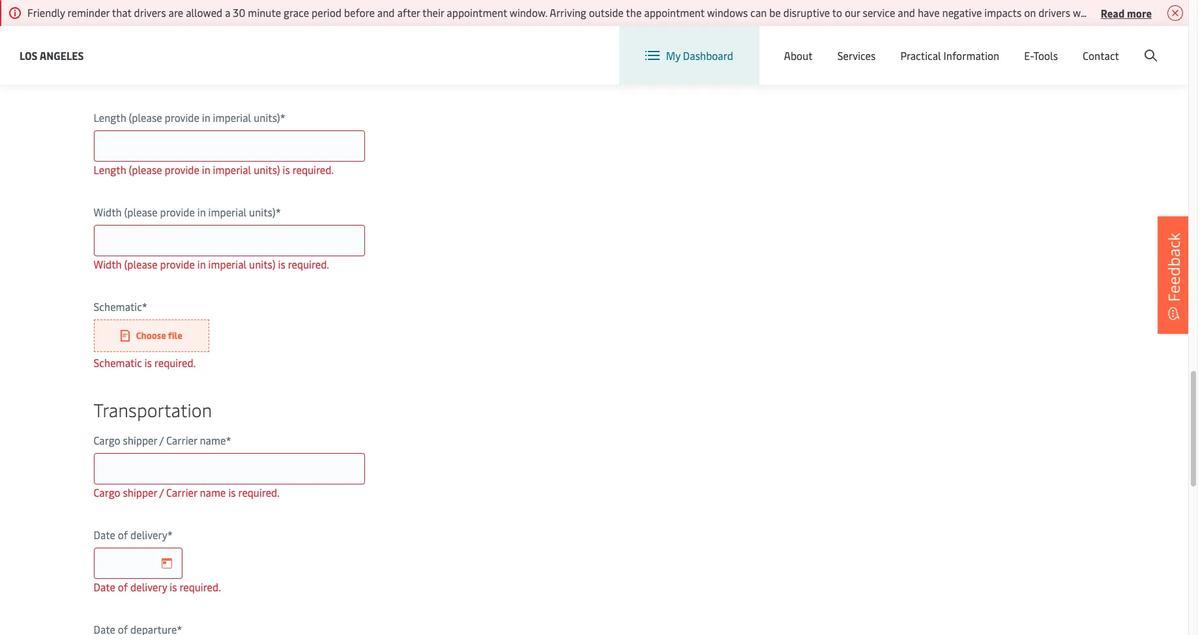 Task type: vqa. For each thing, say whether or not it's contained in the screenshot.
Of corresponding to Date of delivery is required.
yes



Task type: describe. For each thing, give the bounding box(es) containing it.
read
[[1101, 6, 1125, 20]]

practical
[[901, 48, 941, 63]]

1 appointment from the left
[[447, 5, 507, 20]]

30
[[233, 5, 245, 20]]

choose file button
[[94, 319, 209, 352]]

provide for width (please provide in imperial units)
[[160, 205, 195, 219]]

imperial for length (please provide in imperial units) is required.
[[213, 162, 251, 177]]

allowed
[[186, 5, 222, 20]]

login
[[1058, 38, 1084, 52]]

before
[[344, 5, 375, 20]]

close alert image
[[1168, 5, 1183, 21]]

provide for height (please provide in imperial units)
[[163, 16, 198, 30]]

menu
[[970, 38, 996, 52]]

after
[[397, 5, 420, 20]]

units) for height (please provide in imperial units)
[[252, 16, 278, 30]]

of for date of delivery is required.
[[118, 580, 128, 594]]

width for width (please provide in imperial units) is required.
[[94, 257, 122, 271]]

imperial for height (please provide in imperial units)
[[211, 16, 249, 30]]

tools
[[1034, 48, 1058, 63]]

cargo shipper / carrier name
[[94, 433, 226, 447]]

in for height (please provide in imperial units)
[[200, 16, 209, 30]]

height (please provide in imperial units)
[[94, 16, 278, 30]]

location
[[855, 38, 895, 52]]

to
[[832, 5, 842, 20]]

can
[[751, 5, 767, 20]]

length for length (please provide in imperial units)
[[94, 110, 126, 125]]

arrive
[[1095, 5, 1122, 20]]

switch location
[[822, 38, 895, 52]]

the
[[626, 5, 642, 20]]

switch
[[822, 38, 853, 52]]

imperial for width (please provide in imperial units)
[[208, 205, 247, 219]]

have
[[918, 5, 940, 20]]

grace
[[284, 5, 309, 20]]

length (please provide in imperial units)
[[94, 110, 280, 125]]

units) for length (please provide in imperial units) is required.
[[254, 162, 280, 177]]

services
[[838, 48, 876, 63]]

Width (please provide in imperial units) text field
[[94, 225, 365, 256]]

delivery for date of delivery
[[130, 527, 167, 542]]

units) for width (please provide in imperial units)
[[249, 205, 276, 219]]

date of delivery is required.
[[94, 580, 221, 594]]

more
[[1127, 6, 1152, 20]]

cargo shipper / carrier name is required.
[[94, 485, 280, 499]]

2 appointment from the left
[[644, 5, 705, 20]]

imperial for width (please provide in imperial units) is required.
[[208, 257, 247, 271]]

global menu button
[[908, 26, 1010, 65]]

that
[[112, 5, 131, 20]]

/ for cargo shipper / carrier name is required.
[[159, 485, 164, 499]]

information
[[944, 48, 1000, 63]]

width for width (please provide in imperial units)
[[94, 205, 122, 219]]

shipper for cargo shipper / carrier name
[[123, 433, 157, 447]]

(please for height (please provide in imperial units)
[[127, 16, 160, 30]]

2 drivers from the left
[[1039, 5, 1071, 20]]

about
[[784, 48, 813, 63]]

1 and from the left
[[377, 5, 395, 20]]

2 and from the left
[[898, 5, 915, 20]]

negative
[[942, 5, 982, 20]]

reminder
[[68, 5, 110, 20]]

disruptive
[[784, 5, 830, 20]]

(please for length (please provide in imperial units) is required.
[[129, 162, 162, 177]]

our
[[845, 5, 860, 20]]

provide for length (please provide in imperial units)
[[165, 110, 199, 125]]

their
[[422, 5, 444, 20]]

time.
[[1139, 5, 1162, 20]]

read more button
[[1101, 5, 1152, 21]]

width (please provide in imperial units)
[[94, 205, 276, 219]]

account
[[1125, 38, 1164, 52]]

e-tools button
[[1024, 26, 1058, 85]]

(please for length (please provide in imperial units)
[[129, 110, 162, 125]]

/ for cargo shipper / carrier name
[[159, 433, 164, 447]]

in for width (please provide in imperial units) is required.
[[197, 257, 206, 271]]

windows
[[707, 5, 748, 20]]

date for date of delivery
[[94, 527, 115, 542]]

choose file
[[136, 329, 182, 342]]

name for cargo shipper / carrier name is required.
[[200, 485, 226, 499]]

Length (please provide in imperial units) text field
[[94, 130, 365, 162]]

file
[[168, 329, 182, 342]]

practical information button
[[901, 26, 1000, 85]]

login / create account link
[[1034, 26, 1164, 65]]

outside
[[589, 5, 624, 20]]



Task type: locate. For each thing, give the bounding box(es) containing it.
1 vertical spatial of
[[118, 580, 128, 594]]

is
[[283, 162, 290, 177], [278, 257, 285, 271], [145, 355, 152, 370], [228, 485, 236, 499], [170, 580, 177, 594]]

who
[[1073, 5, 1093, 20]]

0 vertical spatial width
[[94, 205, 122, 219]]

global menu
[[937, 38, 996, 52]]

of up date of delivery is required.
[[118, 527, 128, 542]]

my dashboard button
[[645, 26, 733, 85]]

my
[[666, 48, 681, 63]]

1 on from the left
[[1024, 5, 1036, 20]]

angeles
[[40, 48, 84, 62]]

2 width from the top
[[94, 257, 122, 271]]

2 cargo from the top
[[94, 485, 120, 499]]

cargo for cargo shipper / carrier name
[[94, 433, 120, 447]]

0 vertical spatial /
[[1086, 38, 1090, 52]]

carrier down cargo shipper / carrier name 'text field'
[[166, 485, 197, 499]]

cargo up date of delivery at the left bottom of the page
[[94, 485, 120, 499]]

schematic up choose
[[94, 299, 142, 314]]

schematic down choose
[[94, 355, 142, 370]]

1 vertical spatial shipper
[[123, 485, 157, 499]]

drivers left who
[[1039, 5, 1071, 20]]

units) down width (please provide in imperial units) text box
[[249, 257, 276, 271]]

e-
[[1024, 48, 1034, 63]]

0 horizontal spatial on
[[1024, 5, 1036, 20]]

1 vertical spatial delivery
[[130, 580, 167, 594]]

/ right login
[[1086, 38, 1090, 52]]

on right impacts
[[1024, 5, 1036, 20]]

friendly reminder that drivers are allowed a 30 minute grace period before and after their appointment window. arriving outside the appointment windows can be disruptive to our service and have negative impacts on drivers who arrive on time. drivers 
[[27, 5, 1198, 20]]

1 horizontal spatial drivers
[[1039, 5, 1071, 20]]

1 length from the top
[[94, 110, 126, 125]]

1 horizontal spatial appointment
[[644, 5, 705, 20]]

0 vertical spatial date
[[94, 527, 115, 542]]

1 delivery from the top
[[130, 527, 167, 542]]

shipper down transportation
[[123, 433, 157, 447]]

shipper for cargo shipper / carrier name is required.
[[123, 485, 157, 499]]

(please for width (please provide in imperial units) is required.
[[124, 257, 158, 271]]

drivers
[[134, 5, 166, 20], [1039, 5, 1071, 20]]

los angeles link
[[20, 47, 84, 64]]

drivers left are
[[134, 5, 166, 20]]

None text field
[[94, 548, 182, 579]]

date for date of delivery is required.
[[94, 580, 115, 594]]

provide up length (please provide in imperial units) text field
[[165, 110, 199, 125]]

date
[[94, 527, 115, 542], [94, 580, 115, 594]]

/ inside login / create account link
[[1086, 38, 1090, 52]]

about button
[[784, 26, 813, 85]]

1 vertical spatial length
[[94, 162, 126, 177]]

height
[[94, 16, 125, 30]]

provide left a
[[163, 16, 198, 30]]

name for cargo shipper / carrier name
[[200, 433, 226, 447]]

length for length (please provide in imperial units) is required.
[[94, 162, 126, 177]]

impacts
[[985, 5, 1022, 20]]

e-tools
[[1024, 48, 1058, 63]]

Height (please provide in imperial units) text field
[[94, 36, 365, 67]]

1 date from the top
[[94, 527, 115, 542]]

feedback button
[[1158, 216, 1190, 334]]

Cargo shipper / Carrier name text field
[[94, 453, 365, 484]]

contact
[[1083, 48, 1119, 63]]

schematic
[[94, 299, 142, 314], [94, 355, 142, 370]]

units) for width (please provide in imperial units) is required.
[[249, 257, 276, 271]]

my dashboard
[[666, 48, 733, 63]]

delivery
[[130, 527, 167, 542], [130, 580, 167, 594]]

(please
[[127, 16, 160, 30], [129, 110, 162, 125], [129, 162, 162, 177], [124, 205, 158, 219], [124, 257, 158, 271]]

1 cargo from the top
[[94, 433, 120, 447]]

name down cargo shipper / carrier name 'text field'
[[200, 485, 226, 499]]

shipper up date of delivery at the left bottom of the page
[[123, 485, 157, 499]]

imperial up length (please provide in imperial units) text field
[[213, 110, 251, 125]]

1 vertical spatial schematic
[[94, 355, 142, 370]]

carrier down transportation
[[166, 433, 197, 447]]

choose
[[136, 329, 166, 342]]

in
[[200, 16, 209, 30], [202, 110, 210, 125], [202, 162, 210, 177], [197, 205, 206, 219], [197, 257, 206, 271]]

1 horizontal spatial and
[[898, 5, 915, 20]]

name
[[200, 433, 226, 447], [200, 485, 226, 499]]

cargo down transportation
[[94, 433, 120, 447]]

1 vertical spatial width
[[94, 257, 122, 271]]

1 vertical spatial date
[[94, 580, 115, 594]]

2 shipper from the top
[[123, 485, 157, 499]]

2 schematic from the top
[[94, 355, 142, 370]]

units) right 30
[[252, 16, 278, 30]]

in for length (please provide in imperial units) is required.
[[202, 162, 210, 177]]

1 carrier from the top
[[166, 433, 197, 447]]

and left after
[[377, 5, 395, 20]]

and
[[377, 5, 395, 20], [898, 5, 915, 20]]

0 vertical spatial name
[[200, 433, 226, 447]]

1 name from the top
[[200, 433, 226, 447]]

arriving
[[550, 5, 586, 20]]

0 horizontal spatial drivers
[[134, 5, 166, 20]]

0 vertical spatial delivery
[[130, 527, 167, 542]]

drivers
[[1165, 5, 1197, 20]]

date of delivery
[[94, 527, 167, 542]]

/ down cargo shipper / carrier name
[[159, 485, 164, 499]]

on left time.
[[1125, 5, 1136, 20]]

imperial
[[211, 16, 249, 30], [213, 110, 251, 125], [213, 162, 251, 177], [208, 205, 247, 219], [208, 257, 247, 271]]

(please for width (please provide in imperial units)
[[124, 205, 158, 219]]

1 vertical spatial /
[[159, 433, 164, 447]]

schematic for schematic
[[94, 299, 142, 314]]

carrier for cargo shipper / carrier name is required.
[[166, 485, 197, 499]]

imperial for length (please provide in imperial units)
[[213, 110, 251, 125]]

switch location button
[[801, 38, 895, 52]]

appointment right the
[[644, 5, 705, 20]]

delivery up date of delivery is required.
[[130, 527, 167, 542]]

0 horizontal spatial and
[[377, 5, 395, 20]]

0 vertical spatial carrier
[[166, 433, 197, 447]]

a
[[225, 5, 230, 20]]

carrier
[[166, 433, 197, 447], [166, 485, 197, 499]]

1 width from the top
[[94, 205, 122, 219]]

2 carrier from the top
[[166, 485, 197, 499]]

minute
[[248, 5, 281, 20]]

appointment right their
[[447, 5, 507, 20]]

feedback
[[1163, 233, 1185, 302]]

in up width (please provide in imperial units) text box
[[197, 205, 206, 219]]

1 vertical spatial cargo
[[94, 485, 120, 499]]

carrier for cargo shipper / carrier name
[[166, 433, 197, 447]]

width
[[94, 205, 122, 219], [94, 257, 122, 271]]

0 vertical spatial shipper
[[123, 433, 157, 447]]

/ down transportation
[[159, 433, 164, 447]]

0 vertical spatial schematic
[[94, 299, 142, 314]]

of
[[118, 527, 128, 542], [118, 580, 128, 594]]

0 vertical spatial length
[[94, 110, 126, 125]]

1 vertical spatial carrier
[[166, 485, 197, 499]]

period
[[312, 5, 342, 20]]

on
[[1024, 5, 1036, 20], [1125, 5, 1136, 20]]

read more
[[1101, 6, 1152, 20]]

2 delivery from the top
[[130, 580, 167, 594]]

imperial down length (please provide in imperial units) text field
[[213, 162, 251, 177]]

1 schematic from the top
[[94, 299, 142, 314]]

dashboard
[[683, 48, 733, 63]]

practical information
[[901, 48, 1000, 63]]

in for length (please provide in imperial units)
[[202, 110, 210, 125]]

0 vertical spatial of
[[118, 527, 128, 542]]

delivery down date of delivery at the left bottom of the page
[[130, 580, 167, 594]]

1 horizontal spatial on
[[1125, 5, 1136, 20]]

shipper
[[123, 433, 157, 447], [123, 485, 157, 499]]

of for date of delivery
[[118, 527, 128, 542]]

in left a
[[200, 16, 209, 30]]

imperial up the height (please provide in imperial units) text field
[[211, 16, 249, 30]]

appointment
[[447, 5, 507, 20], [644, 5, 705, 20]]

delivery for date of delivery is required.
[[130, 580, 167, 594]]

cargo for cargo shipper / carrier name is required.
[[94, 485, 120, 499]]

required.
[[293, 162, 334, 177], [288, 257, 329, 271], [154, 355, 196, 370], [238, 485, 280, 499], [180, 580, 221, 594]]

are
[[169, 5, 183, 20]]

create
[[1093, 38, 1123, 52]]

provide for width (please provide in imperial units) is required.
[[160, 257, 195, 271]]

los angeles
[[20, 48, 84, 62]]

units) for length (please provide in imperial units)
[[254, 110, 280, 125]]

provide down length (please provide in imperial units) is required.
[[160, 205, 195, 219]]

units) up width (please provide in imperial units) text box
[[249, 205, 276, 219]]

login / create account
[[1058, 38, 1164, 52]]

imperial down width (please provide in imperial units) text box
[[208, 257, 247, 271]]

length
[[94, 110, 126, 125], [94, 162, 126, 177]]

imperial up width (please provide in imperial units) text box
[[208, 205, 247, 219]]

2 name from the top
[[200, 485, 226, 499]]

0 horizontal spatial appointment
[[447, 5, 507, 20]]

provide down width (please provide in imperial units)
[[160, 257, 195, 271]]

units) up length (please provide in imperial units) text field
[[254, 110, 280, 125]]

/
[[1086, 38, 1090, 52], [159, 433, 164, 447], [159, 485, 164, 499]]

1 shipper from the top
[[123, 433, 157, 447]]

in for width (please provide in imperial units)
[[197, 205, 206, 219]]

provide up width (please provide in imperial units)
[[165, 162, 199, 177]]

service
[[863, 5, 895, 20]]

units)
[[252, 16, 278, 30], [254, 110, 280, 125], [254, 162, 280, 177], [249, 205, 276, 219], [249, 257, 276, 271]]

units) down length (please provide in imperial units) text field
[[254, 162, 280, 177]]

1 drivers from the left
[[134, 5, 166, 20]]

window.
[[510, 5, 548, 20]]

of down date of delivery at the left bottom of the page
[[118, 580, 128, 594]]

width (please provide in imperial units) is required.
[[94, 257, 329, 271]]

contact button
[[1083, 26, 1119, 85]]

services button
[[838, 26, 876, 85]]

name up cargo shipper / carrier name 'text field'
[[200, 433, 226, 447]]

2 of from the top
[[118, 580, 128, 594]]

friendly
[[27, 5, 65, 20]]

transportation
[[94, 397, 212, 422]]

los
[[20, 48, 38, 62]]

global
[[937, 38, 967, 52]]

2 vertical spatial /
[[159, 485, 164, 499]]

length (please provide in imperial units) is required.
[[94, 162, 334, 177]]

and left have
[[898, 5, 915, 20]]

in up length (please provide in imperial units) text field
[[202, 110, 210, 125]]

provide for length (please provide in imperial units) is required.
[[165, 162, 199, 177]]

in down width (please provide in imperial units) text box
[[197, 257, 206, 271]]

1 of from the top
[[118, 527, 128, 542]]

2 length from the top
[[94, 162, 126, 177]]

2 on from the left
[[1125, 5, 1136, 20]]

1 vertical spatial name
[[200, 485, 226, 499]]

2 date from the top
[[94, 580, 115, 594]]

be
[[769, 5, 781, 20]]

in down length (please provide in imperial units) text field
[[202, 162, 210, 177]]

schematic for schematic is required.
[[94, 355, 142, 370]]

schematic is required.
[[94, 355, 196, 370]]

0 vertical spatial cargo
[[94, 433, 120, 447]]



